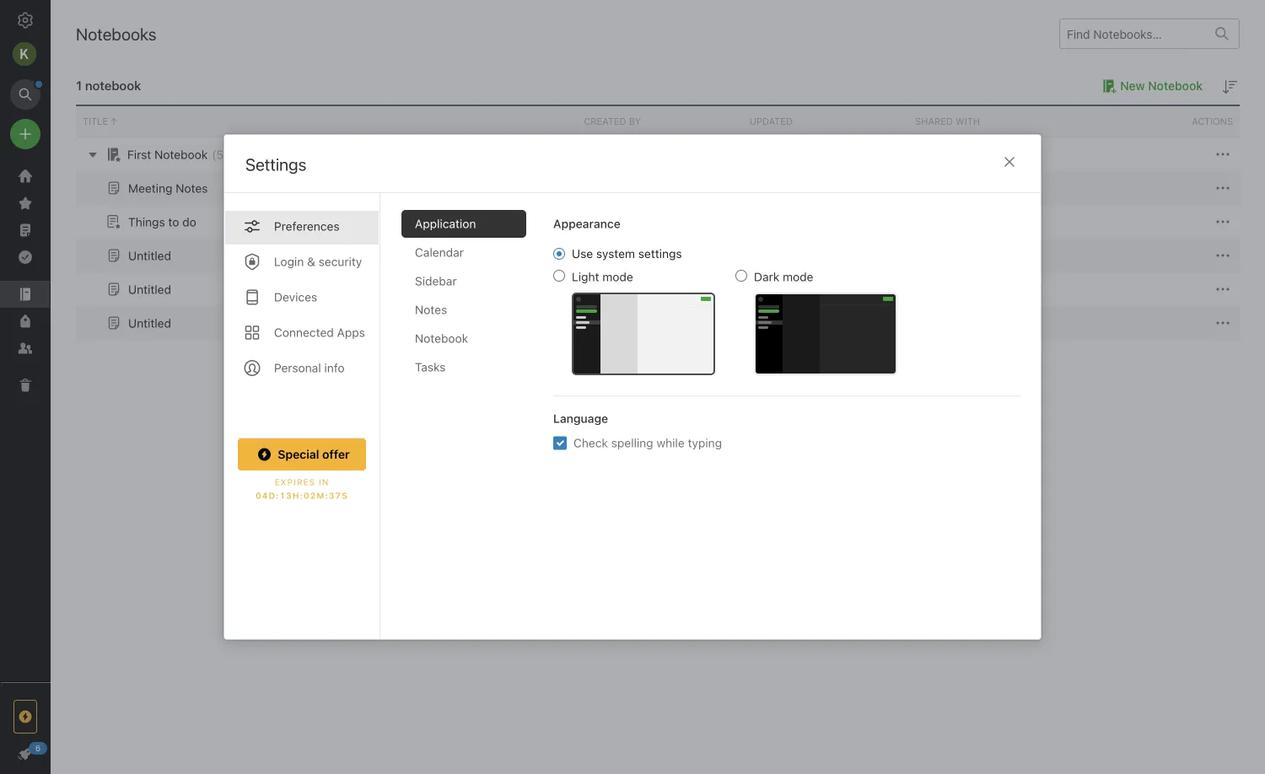 Task type: locate. For each thing, give the bounding box(es) containing it.
6 kendall from the top
[[584, 316, 624, 330]]

1 vertical spatial now
[[776, 181, 799, 195]]

2 vertical spatial notebook
[[415, 332, 468, 346]]

0 vertical spatial nov
[[750, 282, 771, 296]]

mode for light mode
[[603, 270, 633, 284]]

option group
[[554, 246, 898, 375]]

1 now from the top
[[776, 147, 799, 161]]

Find Notebooks… text field
[[1061, 20, 1206, 47]]

just now inside first notebook row
[[750, 147, 799, 161]]

1 horizontal spatial mode
[[783, 270, 814, 284]]

cell
[[909, 205, 1075, 239], [743, 239, 909, 273], [909, 239, 1075, 273], [909, 273, 1075, 306], [909, 306, 1075, 340]]

just now inside meeting notes row
[[750, 181, 799, 195]]

parks up 'use system settings'
[[627, 215, 657, 229]]

notebook left ( on the left top
[[154, 147, 208, 161]]

1 horizontal spatial notes
[[415, 303, 447, 317]]

just inside meeting notes row
[[750, 181, 773, 195]]

1 vertical spatial untitled
[[128, 282, 171, 296]]

3 kendall parks from the top
[[584, 215, 657, 229]]

mode down system
[[603, 270, 633, 284]]

notebook inside first notebook row
[[154, 147, 208, 161]]

tasks
[[415, 360, 446, 374]]

meeting notes
[[128, 181, 208, 195]]

untitled button
[[104, 246, 171, 266], [104, 279, 171, 300], [104, 313, 171, 333]]

personal info
[[274, 361, 345, 375]]

1 vertical spatial nov
[[750, 316, 771, 330]]

0 vertical spatial notes
[[176, 181, 208, 195]]

tab list containing preferences
[[224, 193, 381, 640]]

parks down by
[[627, 147, 657, 161]]

notes down sidebar
[[415, 303, 447, 317]]

connected
[[274, 326, 334, 340]]

0 vertical spatial just now
[[750, 147, 799, 161]]

kendall parks down light mode
[[584, 316, 657, 330]]

notes
[[176, 181, 208, 195], [415, 303, 447, 317]]

kendall up system
[[584, 215, 624, 229]]

parks inside things to do row
[[627, 215, 657, 229]]

0 horizontal spatial notebook
[[154, 147, 208, 161]]

0 vertical spatial untitled button
[[104, 246, 171, 266]]

0 vertical spatial now
[[776, 147, 799, 161]]

do
[[182, 215, 196, 229]]

kendall
[[584, 147, 624, 161], [584, 181, 624, 195], [584, 215, 624, 229], [584, 248, 624, 262], [584, 282, 624, 296], [584, 316, 624, 330]]

2 just now from the top
[[750, 181, 799, 195]]

untitled button for third untitled row from the top
[[104, 313, 171, 333]]

login & security
[[274, 255, 362, 269]]

application tab
[[402, 210, 527, 238]]

2 vertical spatial untitled
[[128, 316, 171, 330]]

2 kendall from the top
[[584, 181, 624, 195]]

offer
[[322, 448, 350, 462]]

row group
[[76, 138, 1240, 340]]

things
[[128, 215, 165, 229]]

1 nov from the top
[[750, 282, 771, 296]]

option group containing use system settings
[[554, 246, 898, 375]]

arrow image
[[83, 144, 103, 165]]

2 horizontal spatial notebook
[[1149, 79, 1203, 93]]

parks down things to do row at top
[[627, 248, 657, 262]]

shared
[[916, 116, 953, 127]]

1 vertical spatial notes
[[415, 303, 447, 317]]

nov 7
[[750, 282, 781, 296], [750, 316, 781, 330]]

Dark mode radio
[[736, 270, 748, 282]]

2 mode from the left
[[783, 270, 814, 284]]

meeting notes row
[[76, 171, 1240, 205]]

5 kendall from the top
[[584, 282, 624, 296]]

meeting notes button
[[104, 178, 208, 198]]

kendall down light mode
[[584, 316, 624, 330]]

1 vertical spatial 7
[[775, 316, 781, 330]]

1 vertical spatial nov 7
[[750, 316, 781, 330]]

0 vertical spatial untitled
[[128, 249, 171, 263]]

2 untitled button from the top
[[104, 279, 171, 300]]

personal
[[274, 361, 321, 375]]

nov
[[750, 282, 771, 296], [750, 316, 771, 330]]

1 vertical spatial just now
[[750, 181, 799, 195]]

just for –
[[750, 147, 773, 161]]

0 vertical spatial just
[[750, 147, 773, 161]]

only you
[[916, 181, 963, 195]]

0 horizontal spatial tab list
[[224, 193, 381, 640]]

0 vertical spatial nov 7
[[750, 282, 781, 296]]

updated
[[750, 116, 793, 127]]

1 just now from the top
[[750, 147, 799, 161]]

notebook up tasks
[[415, 332, 468, 346]]

special
[[278, 448, 319, 462]]

mode right dark on the top of the page
[[783, 270, 814, 284]]

notebooks element
[[51, 0, 1266, 775]]

parks
[[627, 147, 657, 161], [627, 181, 657, 195], [627, 215, 657, 229], [627, 248, 657, 262], [627, 282, 657, 296], [627, 316, 657, 330]]

0 horizontal spatial mode
[[603, 270, 633, 284]]

tab list
[[224, 193, 381, 640], [402, 210, 540, 640]]

kendall down created
[[584, 147, 624, 161]]

1 vertical spatial just
[[750, 181, 773, 195]]

1 kendall parks from the top
[[584, 147, 657, 161]]

3 kendall from the top
[[584, 215, 624, 229]]

2 now from the top
[[776, 181, 799, 195]]

1 untitled button from the top
[[104, 246, 171, 266]]

use
[[572, 247, 593, 261]]

kendall parks up appearance
[[584, 181, 657, 195]]

now inside meeting notes row
[[776, 181, 799, 195]]

2 parks from the top
[[627, 181, 657, 195]]

parks inside first notebook row
[[627, 147, 657, 161]]

meeting
[[128, 181, 172, 195]]

notes inside 'tab'
[[415, 303, 447, 317]]

4 parks from the top
[[627, 248, 657, 262]]

just inside first notebook row
[[750, 147, 773, 161]]

kendall parks down created by
[[584, 147, 657, 161]]

2 just from the top
[[750, 181, 773, 195]]

kendall parks down system
[[584, 282, 657, 296]]

you
[[944, 181, 963, 195]]

6 kendall parks from the top
[[584, 316, 657, 330]]

2 nov from the top
[[750, 316, 771, 330]]

tree
[[0, 163, 51, 682]]

expires
[[275, 478, 316, 487]]

4 kendall parks from the top
[[584, 248, 657, 262]]

1 horizontal spatial notebook
[[415, 332, 468, 346]]

notebook inside notebook tab
[[415, 332, 468, 346]]

untitled row
[[76, 239, 1240, 273], [76, 273, 1240, 306], [76, 306, 1240, 340]]

untitled
[[128, 249, 171, 263], [128, 282, 171, 296], [128, 316, 171, 330]]

just now
[[750, 147, 799, 161], [750, 181, 799, 195]]

3 parks from the top
[[627, 215, 657, 229]]

3 untitled button from the top
[[104, 313, 171, 333]]

parks down light mode
[[627, 316, 657, 330]]

expires in 04d:13h:02m:37s
[[256, 478, 348, 501]]

mode
[[603, 270, 633, 284], [783, 270, 814, 284]]

now
[[776, 147, 799, 161], [776, 181, 799, 195]]

1 parks from the top
[[627, 147, 657, 161]]

notebook
[[1149, 79, 1203, 93], [154, 147, 208, 161], [415, 332, 468, 346]]

1 nov 7 from the top
[[750, 282, 781, 296]]

notes up do
[[176, 181, 208, 195]]

Light mode radio
[[554, 270, 565, 282]]

kendall up appearance
[[584, 181, 624, 195]]

kendall up light mode
[[584, 248, 624, 262]]

parks down 'use system settings'
[[627, 282, 657, 296]]

now inside first notebook row
[[776, 147, 799, 161]]

1 mode from the left
[[603, 270, 633, 284]]

1 horizontal spatial tab list
[[402, 210, 540, 640]]

1 kendall from the top
[[584, 147, 624, 161]]

kendall parks inside first notebook row
[[584, 147, 657, 161]]

5 parks from the top
[[627, 282, 657, 296]]

notebook
[[85, 78, 141, 93]]

now for only you
[[776, 181, 799, 195]]

(
[[212, 147, 216, 161]]

parks down first notebook row on the top
[[627, 181, 657, 195]]

0 horizontal spatial notes
[[176, 181, 208, 195]]

1 7 from the top
[[775, 282, 781, 296]]

kendall parks inside meeting notes row
[[584, 181, 657, 195]]

tasks tab
[[402, 354, 527, 381]]

1 vertical spatial untitled button
[[104, 279, 171, 300]]

first notebook row
[[76, 138, 1240, 171]]

tab list containing application
[[402, 210, 540, 640]]

notebooks
[[76, 24, 157, 43]]

notebook up actions button at the top of page
[[1149, 79, 1203, 93]]

1 notebook
[[76, 78, 141, 93]]

just for only you
[[750, 181, 773, 195]]

special offer button
[[238, 439, 366, 471]]

0 vertical spatial notebook
[[1149, 79, 1203, 93]]

by
[[629, 116, 641, 127]]

2 vertical spatial untitled button
[[104, 313, 171, 333]]

things to do button
[[104, 212, 196, 232]]

0 vertical spatial 7
[[775, 282, 781, 296]]

untitled button for second untitled row
[[104, 279, 171, 300]]

2 kendall parks from the top
[[584, 181, 657, 195]]

6 parks from the top
[[627, 316, 657, 330]]

notebook inside the new notebook button
[[1149, 79, 1203, 93]]

mode for dark mode
[[783, 270, 814, 284]]

7
[[775, 282, 781, 296], [775, 316, 781, 330]]

just now for –
[[750, 147, 799, 161]]

home image
[[15, 166, 35, 186]]

2 untitled from the top
[[128, 282, 171, 296]]

things to do row
[[76, 205, 1240, 239]]

1 untitled from the top
[[128, 249, 171, 263]]

kendall parks up light mode
[[584, 248, 657, 262]]

just
[[750, 147, 773, 161], [750, 181, 773, 195]]

kendall down system
[[584, 282, 624, 296]]

spelling
[[612, 436, 654, 450]]

kendall parks up system
[[584, 215, 657, 229]]

row group containing kendall parks
[[76, 138, 1240, 340]]

kendall parks
[[584, 147, 657, 161], [584, 181, 657, 195], [584, 215, 657, 229], [584, 248, 657, 262], [584, 282, 657, 296], [584, 316, 657, 330]]

Check spelling while typing checkbox
[[554, 437, 567, 450]]

1 vertical spatial notebook
[[154, 147, 208, 161]]

new
[[1121, 79, 1146, 93]]

notes tab
[[402, 296, 527, 324]]

1 just from the top
[[750, 147, 773, 161]]

dark mode
[[754, 270, 814, 284]]



Task type: describe. For each thing, give the bounding box(es) containing it.
application
[[415, 217, 476, 231]]

calendar tab
[[402, 239, 527, 267]]

4 kendall from the top
[[584, 248, 624, 262]]

preferences
[[274, 219, 340, 233]]

1 untitled row from the top
[[76, 239, 1240, 273]]

04d:13h:02m:37s
[[256, 491, 348, 501]]

notebook for first
[[154, 147, 208, 161]]

shared with
[[916, 116, 981, 127]]

black friday offer image
[[15, 707, 35, 727]]

check
[[574, 436, 608, 450]]

5 kendall parks from the top
[[584, 282, 657, 296]]

2 nov 7 from the top
[[750, 316, 781, 330]]

appearance
[[554, 217, 621, 231]]

devices
[[274, 290, 317, 304]]

parks inside meeting notes row
[[627, 181, 657, 195]]

while
[[657, 436, 685, 450]]

shared with button
[[909, 106, 1075, 137]]

3 untitled row from the top
[[76, 306, 1240, 340]]

new notebook button
[[1097, 76, 1203, 96]]

connected apps
[[274, 326, 365, 340]]

&
[[307, 255, 315, 269]]

5
[[216, 147, 224, 161]]

apps
[[337, 326, 365, 340]]

settings image
[[15, 10, 35, 30]]

close image
[[1000, 152, 1020, 172]]

language
[[554, 412, 608, 426]]

in
[[319, 478, 329, 487]]

login
[[274, 255, 304, 269]]

settings
[[246, 154, 307, 174]]

tab list for appearance
[[402, 210, 540, 640]]

tab list for application
[[224, 193, 381, 640]]

2 7 from the top
[[775, 316, 781, 330]]

kendall inside things to do row
[[584, 215, 624, 229]]

security
[[319, 255, 362, 269]]

first
[[127, 147, 151, 161]]

title
[[83, 116, 108, 127]]

calendar
[[415, 246, 464, 259]]

created
[[584, 116, 626, 127]]

check spelling while typing
[[574, 436, 722, 450]]

title button
[[76, 106, 577, 137]]

sidebar
[[415, 274, 457, 288]]

now for –
[[776, 147, 799, 161]]

dark
[[754, 270, 780, 284]]

updated button
[[743, 106, 909, 137]]

sidebar tab
[[402, 267, 527, 295]]

)
[[224, 147, 228, 161]]

only
[[916, 181, 941, 195]]

kendall inside first notebook row
[[584, 147, 624, 161]]

to
[[168, 215, 179, 229]]

notebook for new
[[1149, 79, 1203, 93]]

notebook tab
[[402, 325, 527, 353]]

light
[[572, 270, 600, 284]]

info
[[324, 361, 345, 375]]

new notebook
[[1121, 79, 1203, 93]]

just now for only you
[[750, 181, 799, 195]]

special offer
[[278, 448, 350, 462]]

–
[[916, 147, 922, 161]]

use system settings
[[572, 247, 682, 261]]

kendall parks inside things to do row
[[584, 215, 657, 229]]

first notebook ( 5 )
[[127, 147, 228, 161]]

Use system settings radio
[[554, 248, 565, 260]]

actions button
[[1075, 106, 1240, 137]]

light mode
[[572, 270, 633, 284]]

actions
[[1193, 116, 1234, 127]]

typing
[[688, 436, 722, 450]]

created by button
[[577, 106, 743, 137]]

2 untitled row from the top
[[76, 273, 1240, 306]]

1
[[76, 78, 82, 93]]

system
[[597, 247, 635, 261]]

notes inside button
[[176, 181, 208, 195]]

created by
[[584, 116, 641, 127]]

settings
[[639, 247, 682, 261]]

row group inside notebooks "element"
[[76, 138, 1240, 340]]

untitled button for 3rd untitled row from the bottom
[[104, 246, 171, 266]]

kendall inside meeting notes row
[[584, 181, 624, 195]]

things to do
[[128, 215, 196, 229]]

3 untitled from the top
[[128, 316, 171, 330]]

with
[[956, 116, 981, 127]]



Task type: vqa. For each thing, say whether or not it's contained in the screenshot.
5th Turtle from the bottom
no



